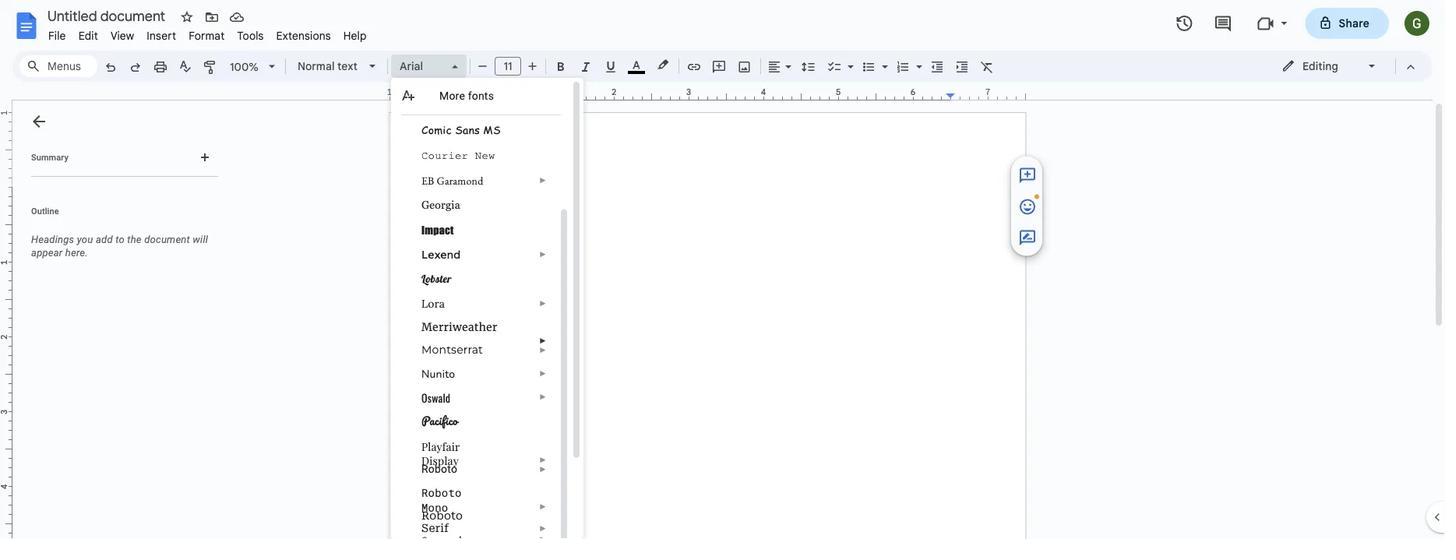 Task type: vqa. For each thing, say whether or not it's contained in the screenshot.
ROBOTO MONO
yes



Task type: locate. For each thing, give the bounding box(es) containing it.
the
[[127, 234, 142, 245]]

line & paragraph spacing image
[[800, 55, 818, 77]]

view
[[111, 29, 134, 42]]

roboto up roboto serif at the left bottom
[[422, 485, 462, 500]]

1 ► from the top
[[539, 175, 547, 184]]

0 vertical spatial roboto
[[422, 462, 457, 475]]

menu bar containing file
[[42, 20, 373, 46]]

► for lexend
[[539, 250, 547, 259]]

►
[[539, 175, 547, 184], [539, 250, 547, 259], [539, 298, 547, 307], [539, 336, 547, 345], [539, 345, 547, 354], [539, 369, 547, 377], [539, 392, 547, 401], [539, 455, 547, 464], [539, 464, 547, 473], [539, 502, 547, 511], [539, 524, 547, 533]]

help menu item
[[337, 26, 373, 45]]

1 roboto from the top
[[422, 462, 457, 475]]

4 ► from the top
[[539, 336, 547, 345]]

7 ► from the top
[[539, 392, 547, 401]]

Zoom text field
[[226, 56, 263, 78]]

more
[[439, 89, 465, 102]]

menu bar
[[42, 20, 373, 46]]

courier new
[[422, 150, 495, 162]]

checklist menu image
[[844, 56, 854, 62]]

comic
[[422, 122, 452, 137]]

3 roboto from the top
[[422, 509, 463, 522]]

add comment image
[[1018, 166, 1037, 185]]

Zoom field
[[224, 55, 282, 79]]

9 ► from the top
[[539, 464, 547, 473]]

roboto serif
[[422, 509, 463, 534]]

► for playfair display
[[539, 455, 547, 464]]

pacifico application
[[0, 0, 1445, 539]]

text
[[337, 59, 358, 73]]

2 roboto from the top
[[422, 485, 462, 500]]

document outline element
[[12, 101, 224, 539]]

editing
[[1303, 59, 1338, 73]]

format menu item
[[182, 26, 231, 45]]

arial option
[[400, 55, 443, 77]]

mode and view toolbar
[[1270, 51, 1423, 82]]

you
[[77, 234, 93, 245]]

suggest edits image
[[1018, 229, 1037, 247]]

outline heading
[[12, 205, 224, 227]]

1 vertical spatial roboto
[[422, 485, 462, 500]]

file
[[48, 29, 66, 42]]

11 ► from the top
[[539, 524, 547, 533]]

courier
[[422, 150, 468, 162]]

Menus field
[[19, 55, 97, 77]]

highlight color image
[[654, 55, 672, 74]]

► for roboto serif
[[539, 524, 547, 533]]

2 ► from the top
[[539, 250, 547, 259]]

will
[[193, 234, 208, 245]]

more fonts
[[439, 89, 494, 102]]

share button
[[1305, 8, 1389, 39]]

► for lora
[[539, 298, 547, 307]]

comic sans ms
[[422, 122, 501, 137]]

5 ► from the top
[[539, 345, 547, 354]]

2 vertical spatial roboto
[[422, 509, 463, 522]]

roboto down playfair
[[422, 462, 457, 475]]

6 ► from the top
[[539, 369, 547, 377]]

Font size field
[[495, 57, 527, 76]]

► for eb garamond
[[539, 175, 547, 184]]

merriweather ►
[[422, 319, 547, 345]]

roboto down display
[[422, 509, 463, 522]]

mono
[[422, 500, 448, 514]]

► for roboto mono
[[539, 502, 547, 511]]

► for roboto
[[539, 464, 547, 473]]

10 ► from the top
[[539, 502, 547, 511]]

document
[[144, 234, 190, 245]]

3 ► from the top
[[539, 298, 547, 307]]

styles list. normal text selected. option
[[298, 55, 360, 77]]

menu bar inside menu bar banner
[[42, 20, 373, 46]]

eb garamond
[[422, 173, 483, 187]]

new
[[475, 150, 495, 162]]

extensions
[[276, 29, 331, 42]]

8 ► from the top
[[539, 455, 547, 464]]

nunito
[[422, 366, 455, 381]]

► inside merriweather ►
[[539, 336, 547, 345]]

top margin image
[[0, 113, 12, 192]]

Rename text field
[[42, 6, 175, 25]]

file menu item
[[42, 26, 72, 45]]

lora
[[422, 296, 445, 310]]

roboto
[[422, 462, 457, 475], [422, 485, 462, 500], [422, 509, 463, 522]]

1
[[387, 87, 392, 97]]

help
[[343, 29, 367, 42]]

serif
[[422, 522, 449, 534]]



Task type: describe. For each thing, give the bounding box(es) containing it.
eb
[[422, 173, 434, 187]]

text color image
[[628, 55, 645, 74]]

headings
[[31, 234, 74, 245]]

main toolbar
[[97, 0, 1044, 442]]

view menu item
[[104, 26, 140, 45]]

add emoji reaction image
[[1018, 197, 1037, 216]]

normal text
[[298, 59, 358, 73]]

arial
[[400, 59, 423, 73]]

oswald
[[422, 390, 451, 406]]

insert
[[147, 29, 176, 42]]

lobster
[[422, 272, 452, 285]]

garamond
[[437, 173, 483, 187]]

playfair display
[[422, 439, 460, 467]]

pacifico menu
[[391, 78, 584, 539]]

insert image image
[[736, 55, 754, 77]]

roboto for roboto mono
[[422, 485, 462, 500]]

menu bar banner
[[0, 0, 1445, 539]]

summary
[[31, 152, 68, 162]]

ms
[[483, 122, 501, 137]]

left margin image
[[390, 88, 469, 100]]

edit menu item
[[72, 26, 104, 45]]

extensions menu item
[[270, 26, 337, 45]]

montserrat
[[422, 343, 483, 356]]

here.
[[65, 247, 88, 259]]

add
[[96, 234, 113, 245]]

share
[[1339, 16, 1370, 30]]

pacifico
[[422, 411, 458, 430]]

Font size text field
[[496, 57, 520, 76]]

impact
[[422, 223, 454, 236]]

right margin image
[[947, 88, 1025, 100]]

tools
[[237, 29, 264, 42]]

to
[[115, 234, 125, 245]]

lexend
[[422, 247, 461, 261]]

► for montserrat
[[539, 345, 547, 354]]

Star checkbox
[[176, 6, 198, 28]]

fonts
[[468, 89, 494, 102]]

appear
[[31, 247, 63, 259]]

roboto mono
[[422, 485, 462, 514]]

sans
[[455, 122, 480, 137]]

summary heading
[[31, 151, 68, 164]]

outline
[[31, 206, 59, 216]]

format
[[189, 29, 225, 42]]

roboto for roboto serif
[[422, 509, 463, 522]]

tools menu item
[[231, 26, 270, 45]]

normal
[[298, 59, 335, 73]]

playfair
[[422, 439, 460, 453]]

headings you add to the document will appear here.
[[31, 234, 208, 259]]

display
[[422, 453, 459, 467]]

insert menu item
[[140, 26, 182, 45]]

editing button
[[1271, 55, 1388, 78]]

edit
[[78, 29, 98, 42]]

georgia
[[422, 198, 460, 210]]

merriweather
[[422, 319, 497, 333]]

► for oswald
[[539, 392, 547, 401]]

► for nunito
[[539, 369, 547, 377]]



